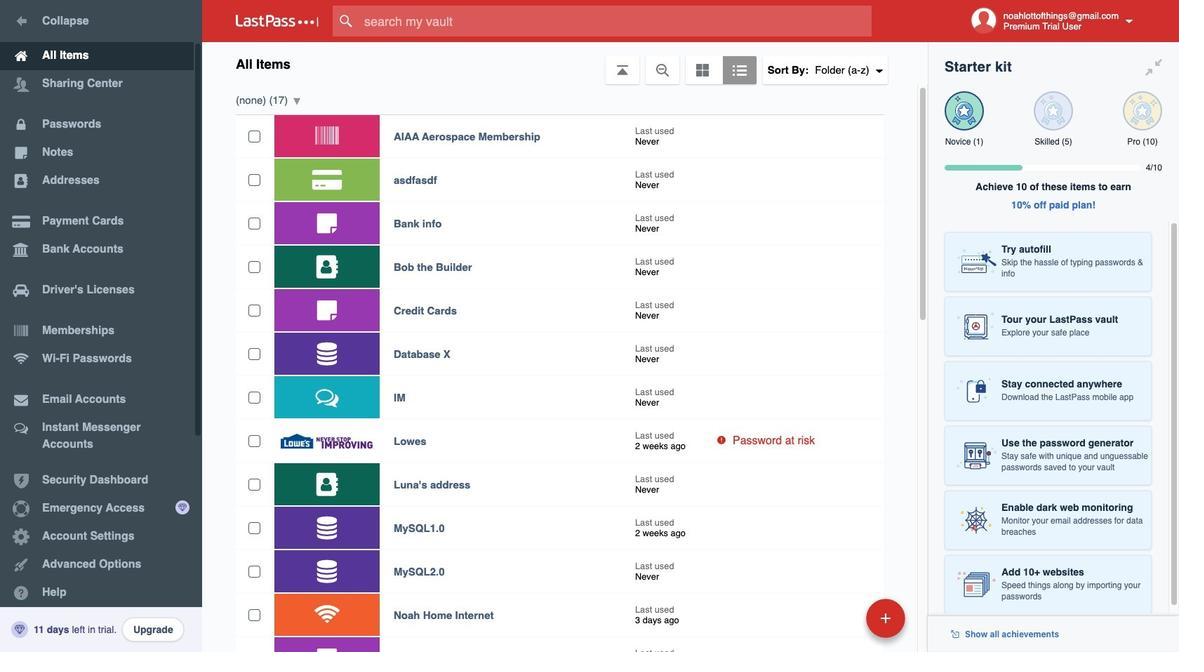 Task type: locate. For each thing, give the bounding box(es) containing it.
main navigation navigation
[[0, 0, 202, 652]]

new item element
[[770, 598, 911, 638]]

Search search field
[[333, 6, 894, 37]]

lastpass image
[[236, 15, 319, 27]]

vault options navigation
[[202, 42, 928, 84]]



Task type: vqa. For each thing, say whether or not it's contained in the screenshot.
alert
no



Task type: describe. For each thing, give the bounding box(es) containing it.
new item navigation
[[770, 595, 914, 652]]

search my vault text field
[[333, 6, 894, 37]]



